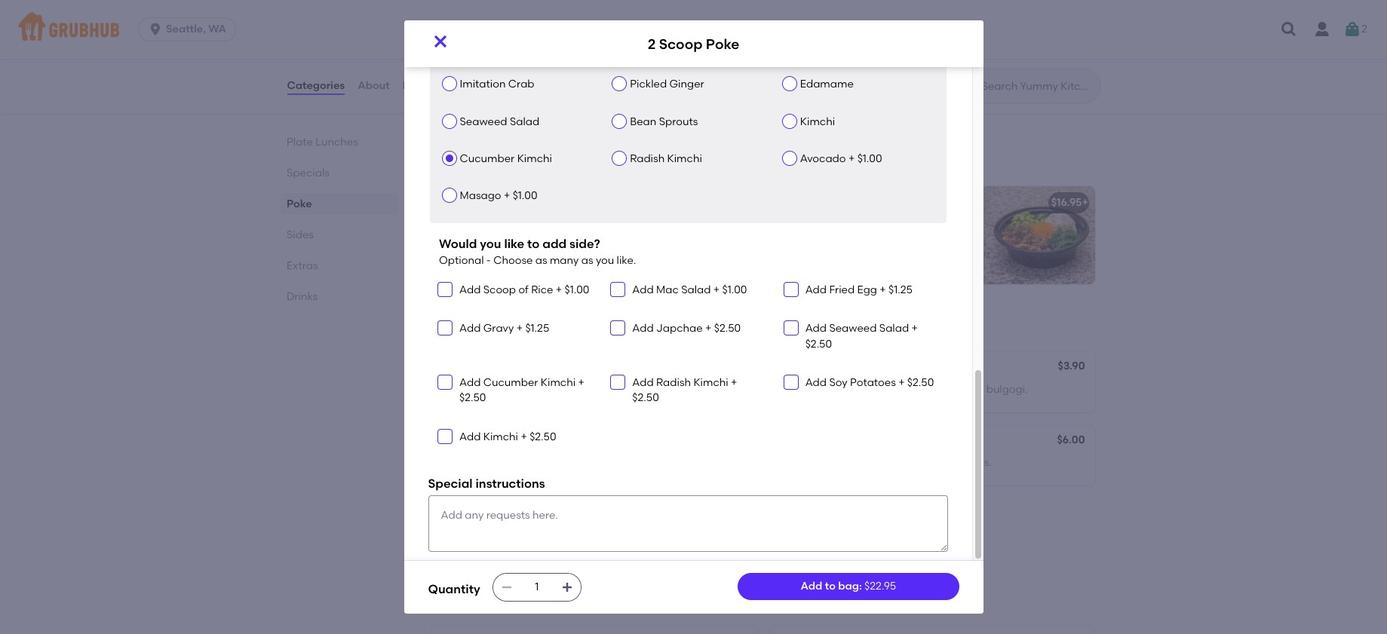 Task type: locate. For each thing, give the bounding box(es) containing it.
0 horizontal spatial extras
[[286, 260, 318, 272]]

charge.
[[548, 156, 582, 167]]

drinks
[[286, 290, 317, 303]]

add
[[543, 237, 567, 251]]

1 horizontal spatial comes
[[778, 218, 815, 231]]

add for add gravy
[[459, 322, 481, 335]]

would
[[439, 237, 477, 251]]

poke down specials
[[286, 198, 312, 210]]

comes with 2 scoops of poke of your choice.
[[440, 218, 626, 246]]

0 vertical spatial 2 scoop poke
[[648, 35, 740, 52]]

seaweed
[[460, 115, 507, 128], [829, 322, 877, 335]]

like
[[504, 237, 524, 251]]

crab
[[508, 78, 535, 91]]

svg image down spam
[[441, 378, 450, 387]]

cucumber inside 'add cucumber kimchi + $2.50'
[[483, 376, 538, 389]]

categories
[[287, 79, 345, 92]]

pork
[[861, 457, 884, 469]]

with down masago + $1.00
[[479, 218, 501, 231]]

veggie
[[909, 457, 944, 469]]

add for add scoop of rice
[[459, 284, 481, 297]]

Search Yummy Kitchen search field
[[980, 79, 1096, 94]]

2 as from the left
[[581, 254, 593, 267]]

$16.95
[[1051, 196, 1082, 209]]

6
[[830, 58, 836, 71]]

0 vertical spatial pieces
[[839, 58, 872, 71]]

poke
[[563, 218, 588, 231], [894, 218, 919, 231]]

in
[[646, 383, 655, 396]]

pieces left fried
[[787, 457, 820, 469]]

sides
[[286, 229, 313, 241], [428, 316, 471, 335]]

$2.50 inside add seaweed salad + $2.50
[[805, 338, 832, 351]]

1 horizontal spatial as
[[581, 254, 593, 267]]

cucumber
[[460, 152, 515, 165], [483, 376, 538, 389]]

add down spam musubi
[[459, 376, 481, 389]]

2 scoop poke up carrots,
[[648, 35, 740, 52]]

rolls.
[[969, 457, 992, 469]]

seattle, wa button
[[138, 17, 242, 41]]

poke inside comes with 1 scoop of poke of your choice.
[[894, 218, 919, 231]]

- inside would you like to add side? optional - choose as many as you like.
[[486, 254, 491, 267]]

with up imitation crab
[[490, 58, 511, 71]]

rice down many at the left top
[[531, 284, 553, 297]]

1 horizontal spatial tempura
[[984, 58, 1028, 71]]

2 poke from the left
[[894, 218, 919, 231]]

svg image up spam
[[441, 324, 450, 333]]

bulgogi
[[778, 362, 818, 374]]

0 vertical spatial $1.25
[[889, 284, 913, 297]]

0 vertical spatial radish
[[630, 152, 665, 165]]

add fried egg + $1.25
[[805, 284, 913, 297]]

svg image inside 2 button
[[1344, 20, 1362, 38]]

add inside 'add cucumber kimchi + $2.50'
[[459, 376, 481, 389]]

salad for add mac salad
[[681, 284, 711, 297]]

1 horizontal spatial your
[[604, 218, 626, 231]]

mac
[[656, 284, 679, 297]]

poke right the scoop at the top of the page
[[894, 218, 919, 231]]

spam musubi
[[440, 362, 510, 374]]

radish right in
[[656, 376, 691, 389]]

kimchi up instructions
[[483, 430, 518, 443]]

1 vertical spatial pieces
[[787, 457, 820, 469]]

on
[[508, 383, 521, 396]]

poke
[[706, 35, 740, 52], [428, 135, 467, 154], [484, 196, 510, 209], [286, 198, 312, 210], [501, 435, 526, 448]]

add
[[428, 156, 446, 167], [459, 284, 481, 297], [632, 284, 654, 297], [805, 284, 827, 297], [459, 322, 481, 335], [632, 322, 654, 335], [805, 322, 827, 335], [459, 376, 481, 389], [632, 376, 654, 389], [805, 376, 827, 389], [459, 430, 481, 443], [801, 580, 823, 593]]

poke inside poke add sides for an additional charge.
[[428, 135, 467, 154]]

$1.00 up add japchae + $2.50
[[722, 284, 747, 297]]

kimchi right on
[[541, 376, 576, 389]]

poke inside comes with 2 scoops of poke of your choice.
[[563, 218, 588, 231]]

2 scoop poke down for
[[440, 196, 510, 209]]

gravy
[[483, 322, 514, 335]]

salad right mac
[[681, 284, 711, 297]]

add left gravy
[[459, 322, 481, 335]]

0 vertical spatial -
[[492, 48, 496, 61]]

1 vertical spatial -
[[486, 254, 491, 267]]

$1.25 right egg
[[889, 284, 913, 297]]

pickled ginger
[[630, 78, 704, 91]]

add cucumber kimchi + $2.50
[[459, 376, 585, 405]]

you left "like"
[[480, 237, 501, 251]]

$2.50 inside 'add cucumber kimchi + $2.50'
[[459, 392, 486, 405]]

1 horizontal spatial pieces
[[839, 58, 872, 71]]

1 vertical spatial rice
[[575, 383, 595, 396]]

required
[[443, 48, 489, 61]]

- right optional
[[486, 254, 491, 267]]

0 vertical spatial rice
[[468, 58, 487, 71]]

poke inside side scoop poke button
[[501, 435, 526, 448]]

4
[[778, 383, 784, 396]]

with left 1
[[817, 218, 839, 231]]

0 horizontal spatial comes
[[440, 218, 477, 231]]

tempura up search yummy kitchen search field
[[984, 58, 1028, 71]]

plate lunches
[[286, 136, 358, 149]]

add left egg
[[805, 284, 827, 297]]

0 horizontal spatial pieces
[[787, 457, 820, 469]]

add down bulgogi mandu
[[805, 376, 827, 389]]

choice. inside comes with 2 scoops of poke of your choice.
[[440, 233, 477, 246]]

svg image for add cucumber kimchi
[[441, 378, 450, 387]]

choice. for comes with 1 scoop of poke of your choice.
[[778, 233, 815, 246]]

2 vertical spatial salad
[[879, 322, 909, 335]]

to
[[527, 237, 540, 251], [825, 580, 836, 593]]

1 choice. from the left
[[440, 233, 477, 246]]

kimchi inside 'add cucumber kimchi + $2.50'
[[541, 376, 576, 389]]

$1.00 up scoops
[[513, 189, 538, 202]]

tempura
[[913, 58, 957, 71], [984, 58, 1028, 71]]

and right pork
[[887, 457, 907, 469]]

grilled spam on seasoned rice wrapped in nori.
[[440, 383, 680, 396]]

0 horizontal spatial tempura
[[913, 58, 957, 71]]

$1.00 down many at the left top
[[565, 284, 590, 297]]

0 vertical spatial to
[[527, 237, 540, 251]]

1 vertical spatial and
[[440, 74, 461, 86]]

+
[[849, 152, 855, 165], [504, 189, 510, 202], [1082, 196, 1088, 209], [556, 284, 562, 297], [714, 284, 720, 297], [880, 284, 886, 297], [516, 322, 523, 335], [705, 322, 712, 335], [912, 322, 918, 335], [578, 376, 585, 389], [731, 376, 737, 389], [899, 376, 905, 389], [521, 430, 527, 443]]

2 inside comes with 2 scoops of poke of your choice.
[[503, 218, 509, 231]]

as down "add"
[[535, 254, 547, 267]]

1 as from the left
[[535, 254, 547, 267]]

2 horizontal spatial and
[[887, 457, 907, 469]]

0 horizontal spatial seaweed
[[460, 115, 507, 128]]

radish down "bean" in the top of the page
[[630, 152, 665, 165]]

$1.00 right avocado
[[857, 152, 882, 165]]

0 vertical spatial sides
[[286, 229, 313, 241]]

scoop up peas,
[[659, 35, 703, 52]]

- down a
[[492, 48, 496, 61]]

imitation crab
[[460, 78, 535, 91]]

kimchi up avocado
[[800, 115, 835, 128]]

2 horizontal spatial salad
[[879, 322, 909, 335]]

-
[[492, 48, 496, 61], [486, 254, 491, 267]]

2 comes from the left
[[778, 218, 815, 231]]

fried rice with your choice of protein and peas, carrots, and onions.
[[440, 58, 720, 86]]

svg image for 2 scoop poke
[[431, 32, 449, 51]]

0 horizontal spatial choice.
[[440, 233, 477, 246]]

add left 'japchae'
[[632, 322, 654, 335]]

$1.00
[[857, 152, 882, 165], [513, 189, 538, 202], [565, 284, 590, 297], [722, 284, 747, 297]]

kimchi right nori.
[[694, 376, 729, 389]]

add left mac
[[632, 284, 654, 297]]

0 horizontal spatial as
[[535, 254, 547, 267]]

add down optional
[[459, 284, 481, 297]]

to left bag:
[[825, 580, 836, 593]]

rice right a
[[504, 37, 527, 50]]

search icon image
[[958, 77, 976, 95]]

1 vertical spatial salad
[[681, 284, 711, 297]]

poke for scoop
[[894, 218, 919, 231]]

0 vertical spatial salad
[[510, 115, 540, 128]]

0 horizontal spatial rice
[[504, 37, 527, 50]]

2 vertical spatial choose
[[493, 254, 533, 267]]

a
[[778, 58, 786, 71]]

2 vertical spatial and
[[887, 457, 907, 469]]

scoop
[[659, 35, 703, 52], [449, 196, 482, 209], [483, 284, 516, 297], [465, 435, 498, 448]]

0 horizontal spatial salad
[[510, 115, 540, 128]]

1 vertical spatial to
[[825, 580, 836, 593]]

special instructions
[[428, 477, 545, 491]]

svg image for add fried egg
[[787, 285, 796, 294]]

add inside add radish kimchi + $2.50
[[632, 376, 654, 389]]

svg image for add mac salad
[[614, 285, 623, 294]]

1 horizontal spatial choice.
[[778, 233, 815, 246]]

add kimchi + $2.50
[[459, 430, 556, 443]]

$2.50 for add radish kimchi + $2.50
[[632, 392, 659, 405]]

comes inside comes with 1 scoop of poke of your choice.
[[778, 218, 815, 231]]

reviews button
[[402, 59, 445, 113]]

a la carte 6 pieces shrimp tempura with tempura sauce.
[[778, 58, 1064, 71]]

svg image
[[148, 22, 163, 37], [441, 324, 450, 333], [441, 378, 450, 387], [614, 378, 623, 387], [501, 582, 513, 594], [561, 582, 573, 594]]

sides up drinks
[[286, 229, 313, 241]]

seaweed up poke add sides for an additional charge.
[[460, 115, 507, 128]]

0 vertical spatial extras
[[286, 260, 318, 272]]

choose down "like"
[[493, 254, 533, 267]]

sides up spam
[[428, 316, 471, 335]]

rice
[[468, 58, 487, 71], [575, 383, 595, 396]]

+ inside 'add cucumber kimchi + $2.50'
[[578, 376, 585, 389]]

1 poke from the left
[[563, 218, 588, 231]]

fried down house
[[440, 58, 466, 71]]

fried
[[475, 37, 501, 50], [440, 58, 466, 71], [829, 284, 855, 297], [825, 383, 851, 396]]

scoops
[[512, 218, 548, 231]]

a
[[492, 31, 500, 46]]

special
[[428, 477, 473, 491]]

you left "like."
[[596, 254, 614, 267]]

poke up sides
[[428, 135, 467, 154]]

pieces right "6" on the top right
[[839, 58, 872, 71]]

seaweed inside add seaweed salad + $2.50
[[829, 322, 877, 335]]

1 horizontal spatial you
[[596, 254, 614, 267]]

add soy potatoes + $2.50
[[805, 376, 934, 389]]

2 choice. from the left
[[778, 233, 815, 246]]

1 horizontal spatial rice
[[531, 284, 553, 297]]

1 vertical spatial choose
[[499, 48, 538, 61]]

2 inside button
[[1362, 23, 1368, 35]]

pickled
[[630, 78, 667, 91]]

as down side?
[[581, 254, 593, 267]]

comes for comes with 2 scoops of poke of your choice.
[[440, 218, 477, 231]]

your for comes with 1 scoop of poke of your choice.
[[934, 218, 957, 231]]

main navigation navigation
[[0, 0, 1387, 59]]

pieces
[[839, 58, 872, 71], [787, 457, 820, 469]]

salad up poke add sides for an additional charge.
[[510, 115, 540, 128]]

svg image for add soy potatoes
[[787, 378, 796, 387]]

0 horizontal spatial 2 scoop poke
[[440, 196, 510, 209]]

1 horizontal spatial seaweed
[[829, 322, 877, 335]]

rice up onions.
[[468, 58, 487, 71]]

of
[[576, 58, 586, 71], [550, 218, 561, 231], [591, 218, 601, 231], [881, 218, 892, 231], [922, 218, 932, 231], [519, 284, 529, 297], [823, 457, 833, 469]]

an
[[487, 156, 498, 167]]

$2.50 inside add radish kimchi + $2.50
[[632, 392, 659, 405]]

0 horizontal spatial $1.25
[[525, 322, 549, 335]]

+ inside add seaweed salad + $2.50
[[912, 322, 918, 335]]

fried left the third
[[475, 37, 501, 50]]

salad down add fried egg + $1.25 at top right
[[879, 322, 909, 335]]

to right "like"
[[527, 237, 540, 251]]

fried inside fried rice with your choice of protein and peas, carrots, and onions.
[[440, 58, 466, 71]]

1 vertical spatial you
[[596, 254, 614, 267]]

add up bulgogi mandu
[[805, 322, 827, 335]]

2 scoop poke
[[648, 35, 740, 52], [440, 196, 510, 209]]

side?
[[570, 237, 600, 251]]

0 vertical spatial you
[[480, 237, 501, 251]]

choose down the third
[[499, 48, 538, 61]]

0 horizontal spatial and
[[440, 74, 461, 86]]

comes inside comes with 2 scoops of poke of your choice.
[[440, 218, 477, 231]]

cucumber kimchi
[[460, 152, 552, 165]]

seaweed down add fried egg + $1.25 at top right
[[829, 322, 877, 335]]

1 horizontal spatial poke
[[894, 218, 919, 231]]

1 vertical spatial sides
[[428, 316, 471, 335]]

rice left wrapped
[[575, 383, 595, 396]]

mandu
[[820, 362, 856, 374]]

0 horizontal spatial -
[[486, 254, 491, 267]]

0 horizontal spatial sides
[[286, 229, 313, 241]]

0 horizontal spatial to
[[527, 237, 540, 251]]

to inside would you like to add side? optional - choose as many as you like.
[[527, 237, 540, 251]]

add left sides
[[428, 156, 446, 167]]

comes left 1
[[778, 218, 815, 231]]

comes up would
[[440, 218, 477, 231]]

kimchi right an
[[517, 152, 552, 165]]

choose a third topping required - choose 1.
[[443, 31, 581, 61]]

1 horizontal spatial -
[[492, 48, 496, 61]]

$1.25 right gravy
[[525, 322, 549, 335]]

add down grilled
[[459, 430, 481, 443]]

you
[[480, 237, 501, 251], [596, 254, 614, 267]]

0 vertical spatial seaweed
[[460, 115, 507, 128]]

add inside add seaweed salad + $2.50
[[805, 322, 827, 335]]

1 vertical spatial radish
[[656, 376, 691, 389]]

scoop right the 'side'
[[465, 435, 498, 448]]

poke up instructions
[[501, 435, 526, 448]]

1 horizontal spatial $1.25
[[889, 284, 913, 297]]

filled
[[910, 383, 934, 396]]

beef
[[961, 383, 984, 396]]

like.
[[617, 254, 636, 267]]

1 vertical spatial rice
[[531, 284, 553, 297]]

add mac salad + $1.00
[[632, 284, 747, 297]]

tempura right shrimp
[[913, 58, 957, 71]]

and down required
[[440, 74, 461, 86]]

0 horizontal spatial your
[[514, 58, 536, 71]]

2 horizontal spatial your
[[934, 218, 957, 231]]

svg image left seattle,
[[148, 22, 163, 37]]

1 vertical spatial cucumber
[[483, 376, 538, 389]]

with left beef
[[937, 383, 958, 396]]

your inside comes with 1 scoop of poke of your choice.
[[934, 218, 957, 231]]

poke for scoops
[[563, 218, 588, 231]]

1 horizontal spatial and
[[628, 58, 648, 71]]

1 comes from the left
[[440, 218, 477, 231]]

kimchi down sprouts at top
[[667, 152, 702, 165]]

and up pickled at left
[[628, 58, 648, 71]]

onions.
[[463, 74, 499, 86]]

poke up side?
[[563, 218, 588, 231]]

svg image
[[1280, 20, 1298, 38], [1344, 20, 1362, 38], [431, 32, 449, 51], [441, 285, 450, 294], [614, 285, 623, 294], [787, 285, 796, 294], [614, 324, 623, 333], [787, 324, 796, 333], [787, 378, 796, 387], [441, 432, 450, 441]]

1 vertical spatial extras
[[428, 591, 478, 610]]

1.
[[541, 48, 547, 61]]

add for add soy potatoes
[[805, 376, 827, 389]]

comes
[[440, 218, 477, 231], [778, 218, 815, 231]]

sprouts
[[659, 115, 698, 128]]

svg image inside seattle, wa button
[[148, 22, 163, 37]]

$1.25
[[889, 284, 913, 297], [525, 322, 549, 335]]

0 vertical spatial cucumber
[[460, 152, 515, 165]]

add left bag:
[[801, 580, 823, 593]]

salad for add seaweed salad
[[879, 322, 909, 335]]

add left nori.
[[632, 376, 654, 389]]

as
[[535, 254, 547, 267], [581, 254, 593, 267]]

extras
[[286, 260, 318, 272], [428, 591, 478, 610]]

svg image for add gravy
[[441, 324, 450, 333]]

pieces.
[[787, 383, 823, 396]]

add seaweed salad + $2.50
[[805, 322, 918, 351]]

choose up required
[[443, 31, 489, 46]]

side
[[440, 435, 463, 448]]

your inside comes with 2 scoops of poke of your choice.
[[604, 218, 626, 231]]

1 horizontal spatial salad
[[681, 284, 711, 297]]

svg image for add scoop of rice
[[441, 285, 450, 294]]

0 horizontal spatial poke
[[563, 218, 588, 231]]

1 vertical spatial seaweed
[[829, 322, 877, 335]]

avocado + $1.00
[[800, 152, 882, 165]]

svg image for add seaweed salad
[[787, 324, 796, 333]]

salad inside add seaweed salad + $2.50
[[879, 322, 909, 335]]

choice. inside comes with 1 scoop of poke of your choice.
[[778, 233, 815, 246]]

$2.50 for add seaweed salad + $2.50
[[805, 338, 832, 351]]

0 horizontal spatial rice
[[468, 58, 487, 71]]

svg image left in
[[614, 378, 623, 387]]

1
[[841, 218, 845, 231]]

carte
[[800, 58, 828, 71]]



Task type: describe. For each thing, give the bounding box(es) containing it.
gyoza button
[[431, 499, 757, 560]]

masago
[[460, 189, 501, 202]]

side scoop poke button
[[431, 425, 757, 486]]

plate
[[286, 136, 313, 149]]

1 scoop poke image
[[982, 187, 1095, 285]]

poke up carrots,
[[706, 35, 740, 52]]

comes with 1 scoop of poke of your choice.
[[778, 218, 957, 246]]

scoop down sides
[[449, 196, 482, 209]]

$3.90
[[1058, 360, 1085, 373]]

1 horizontal spatial 2 scoop poke
[[648, 35, 740, 52]]

instructions
[[476, 477, 545, 491]]

Input item quantity number field
[[520, 574, 553, 601]]

third
[[503, 31, 531, 46]]

choice
[[539, 58, 573, 71]]

+ inside add radish kimchi + $2.50
[[731, 376, 737, 389]]

comes for comes with 1 scoop of poke of your choice.
[[778, 218, 815, 231]]

la
[[788, 58, 798, 71]]

peas,
[[650, 58, 678, 71]]

1 vertical spatial $1.25
[[525, 322, 549, 335]]

2 tempura from the left
[[984, 58, 1028, 71]]

musubi
[[473, 362, 510, 374]]

1 tempura from the left
[[913, 58, 957, 71]]

your inside fried rice with your choice of protein and peas, carrots, and onions.
[[514, 58, 536, 71]]

$6.00
[[1057, 434, 1085, 446]]

1 vertical spatial 2 scoop poke
[[440, 196, 510, 209]]

for
[[473, 156, 485, 167]]

sides
[[449, 156, 471, 167]]

add for add fried egg
[[805, 284, 827, 297]]

your for comes with 2 scoops of poke of your choice.
[[604, 218, 626, 231]]

add for add mac salad
[[632, 284, 654, 297]]

korean fried chicken special image
[[982, 0, 1095, 14]]

lunches
[[315, 136, 358, 149]]

with inside comes with 1 scoop of poke of your choice.
[[817, 218, 839, 231]]

grilled
[[440, 383, 474, 396]]

egg
[[857, 284, 877, 297]]

add japchae + $2.50
[[632, 322, 741, 335]]

bean sprouts
[[630, 115, 698, 128]]

bean
[[630, 115, 657, 128]]

scoop up gravy
[[483, 284, 516, 297]]

choose inside would you like to add side? optional - choose as many as you like.
[[493, 254, 533, 267]]

add for add seaweed salad
[[805, 322, 827, 335]]

$16.95 +
[[1051, 196, 1088, 209]]

spam
[[476, 383, 505, 396]]

add for add cucumber kimchi
[[459, 376, 481, 389]]

choice. for comes with 2 scoops of poke of your choice.
[[440, 233, 477, 246]]

svg image for add kimchi
[[441, 432, 450, 441]]

wrapped
[[597, 383, 644, 396]]

2 scoop poke image
[[644, 187, 757, 285]]

fried
[[835, 457, 858, 469]]

optional
[[439, 254, 484, 267]]

2 button
[[1344, 16, 1368, 43]]

0 vertical spatial rice
[[504, 37, 527, 50]]

protein
[[588, 58, 625, 71]]

bulgogi mandu
[[778, 362, 856, 374]]

many
[[550, 254, 579, 267]]

poke add sides for an additional charge.
[[428, 135, 582, 167]]

nori.
[[658, 383, 680, 396]]

svg image right input item quantity number field
[[561, 582, 573, 594]]

ginger
[[669, 78, 704, 91]]

add scoop of rice + $1.00
[[459, 284, 590, 297]]

0 vertical spatial choose
[[443, 31, 489, 46]]

add for add kimchi
[[459, 430, 481, 443]]

4 pieces. fried dumplings filled with beef bulgogi.
[[778, 383, 1028, 396]]

specials
[[286, 167, 329, 180]]

fried left egg
[[829, 284, 855, 297]]

soy
[[829, 376, 848, 389]]

1 horizontal spatial sides
[[428, 316, 471, 335]]

add inside poke add sides for an additional charge.
[[428, 156, 446, 167]]

0 vertical spatial and
[[628, 58, 648, 71]]

poke down an
[[484, 196, 510, 209]]

house
[[440, 37, 473, 50]]

1 horizontal spatial rice
[[575, 383, 595, 396]]

svg image for add radish kimchi
[[614, 378, 623, 387]]

svg image for 2
[[1344, 20, 1362, 38]]

svg image left input item quantity number field
[[501, 582, 513, 594]]

reviews
[[403, 79, 445, 92]]

masago + $1.00
[[460, 189, 538, 202]]

bag:
[[838, 580, 862, 593]]

1 horizontal spatial extras
[[428, 591, 478, 610]]

Special instructions text field
[[428, 496, 948, 552]]

seasoned
[[523, 383, 573, 396]]

carrots,
[[681, 58, 720, 71]]

of inside fried rice with your choice of protein and peas, carrots, and onions.
[[576, 58, 586, 71]]

seaweed salad
[[460, 115, 540, 128]]

wa
[[208, 23, 226, 35]]

add radish kimchi + $2.50
[[632, 376, 737, 405]]

rice inside fried rice with your choice of protein and peas, carrots, and onions.
[[468, 58, 487, 71]]

1 horizontal spatial to
[[825, 580, 836, 593]]

gyoza
[[440, 509, 473, 522]]

$12.00
[[1053, 35, 1085, 48]]

seattle,
[[166, 23, 206, 35]]

quantity
[[428, 583, 480, 597]]

svg image for add japchae
[[614, 324, 623, 333]]

sauce.
[[1031, 58, 1064, 71]]

scoop
[[847, 218, 879, 231]]

$2.50 for add soy potatoes + $2.50
[[907, 376, 934, 389]]

add for add japchae
[[632, 322, 654, 335]]

seattle, wa
[[166, 23, 226, 35]]

$15.50
[[712, 35, 743, 48]]

kimchi inside add radish kimchi + $2.50
[[694, 376, 729, 389]]

with up search icon at the top right of the page
[[960, 58, 981, 71]]

2 pieces of fried pork and veggie egg rolls.
[[778, 457, 992, 469]]

dumplings
[[853, 383, 907, 396]]

about
[[358, 79, 390, 92]]

- inside choose a third topping required - choose 1.
[[492, 48, 496, 61]]

house fried rice
[[440, 37, 527, 50]]

spam
[[440, 362, 471, 374]]

add for add radish kimchi
[[632, 376, 654, 389]]

side scoop poke
[[440, 435, 526, 448]]

radish kimchi
[[630, 152, 702, 165]]

svg image for seattle, wa
[[148, 22, 163, 37]]

egg
[[946, 457, 966, 469]]

topping
[[534, 31, 581, 46]]

radish inside add radish kimchi + $2.50
[[656, 376, 691, 389]]

scoop inside button
[[465, 435, 498, 448]]

would you like to add side? optional - choose as many as you like.
[[439, 237, 636, 267]]

fried down mandu
[[825, 383, 851, 396]]

add to bag: $22.95
[[801, 580, 896, 593]]

with inside fried rice with your choice of protein and peas, carrots, and onions.
[[490, 58, 511, 71]]

0 horizontal spatial you
[[480, 237, 501, 251]]

$2.50 for add cucumber kimchi + $2.50
[[459, 392, 486, 405]]

with inside comes with 2 scoops of poke of your choice.
[[479, 218, 501, 231]]

shrimp
[[875, 58, 910, 71]]



Task type: vqa. For each thing, say whether or not it's contained in the screenshot.
the left rice
yes



